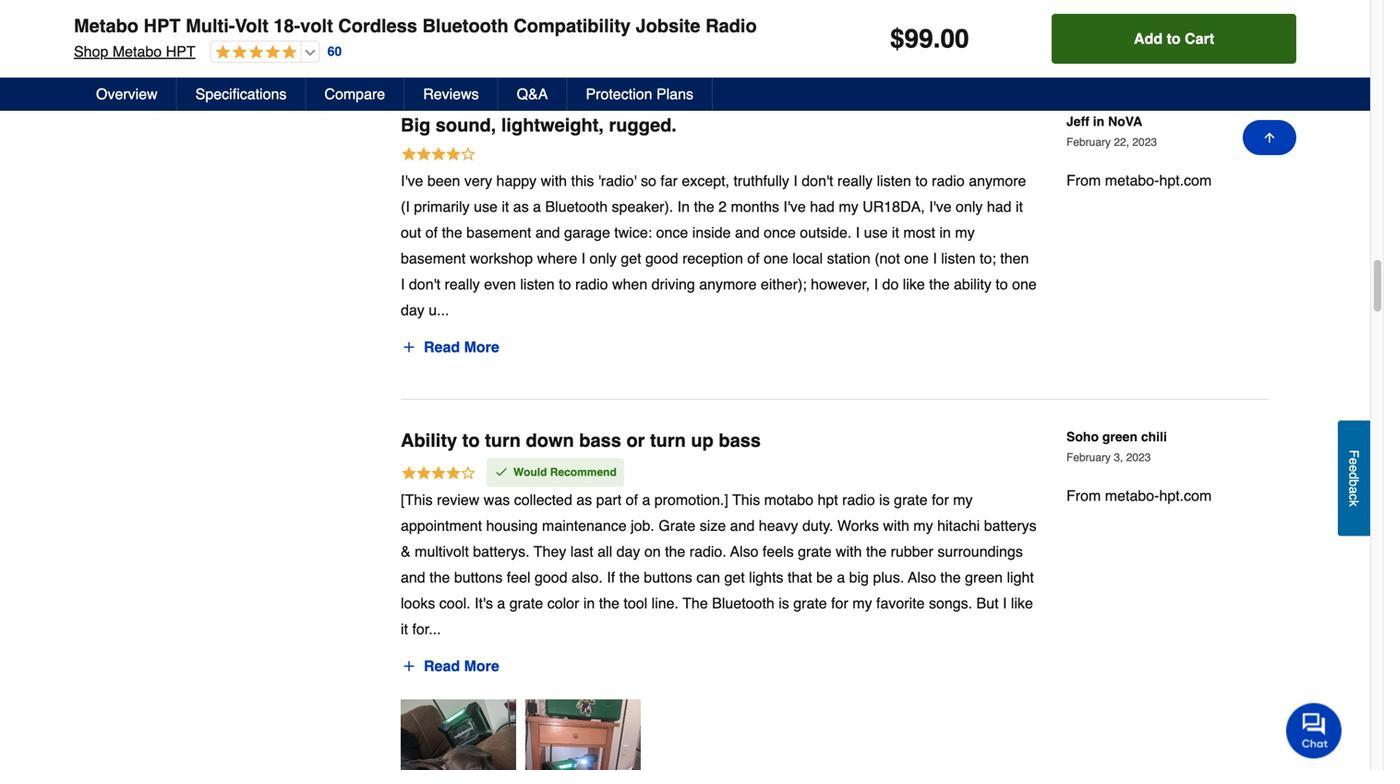 Task type: describe. For each thing, give the bounding box(es) containing it.
color
[[547, 595, 579, 612]]

lights
[[749, 569, 784, 586]]

feedback
[[238, 70, 283, 83]]

as inside [this review was collected as part of a promotion.] this motabo hpt radio is grate for my appointment housing maintenance job. grate size and heavy duty. works with my hitachi batterys & multivolt batterys. they last all day on the radio. also feels grate with the rubber surroundings and the buttons feel good also. if the buttons can get lights that be a big plus. also the green light looks cool. it's a grate color in the tool line. the bluetooth is grate for my favorite songs. but i like it for...
[[577, 491, 592, 508]]

it up the 'then'
[[1016, 198, 1023, 215]]

i up station
[[856, 224, 860, 241]]

cart
[[1185, 30, 1215, 47]]

it down happy
[[502, 198, 509, 215]]

feel
[[507, 569, 531, 586]]

radio inside [this review was collected as part of a promotion.] this motabo hpt radio is grate for my appointment housing maintenance job. grate size and heavy duty. works with my hitachi batterys & multivolt batterys. they last all day on the radio. also feels grate with the rubber surroundings and the buttons feel good also. if the buttons can get lights that be a big plus. also the green light looks cool. it's a grate color in the tool line. the bluetooth is grate for my favorite songs. but i like it for...
[[842, 491, 875, 508]]

2 e from the top
[[1347, 465, 1362, 472]]

my up outside.
[[839, 198, 859, 215]]

[this review was collected as part of a promotion.] this motabo hpt radio is grate for my appointment housing maintenance job. grate size and heavy duty. works with my hitachi batterys & multivolt batterys. they last all day on the radio. also feels grate with the rubber surroundings and the buttons feel good also. if the buttons can get lights that be a big plus. also the green light looks cool. it's a grate color in the tool line. the bluetooth is grate for my favorite songs. but i like it for...
[[401, 491, 1037, 638]]

1 vertical spatial hpt
[[166, 43, 195, 60]]

in inside the average rating may include incentivized reviews that are labeled with a badge. select customers might be asked to provide honest feedback (good or bad) in exchange for a small reward.
[[355, 70, 364, 83]]

for inside the average rating may include incentivized reviews that are labeled with a badge. select customers might be asked to provide honest feedback (good or bad) in exchange for a small reward.
[[153, 85, 166, 98]]

up
[[691, 430, 714, 451]]

$ 99 . 00
[[890, 24, 969, 54]]

of inside [this review was collected as part of a promotion.] this motabo hpt radio is grate for my appointment housing maintenance job. grate size and heavy duty. works with my hitachi batterys & multivolt batterys. they last all day on the radio. also feels grate with the rubber surroundings and the buttons feel good also. if the buttons can get lights that be a big plus. also the green light looks cool. it's a grate color in the tool line. the bluetooth is grate for my favorite songs. but i like it for...
[[626, 491, 638, 508]]

rugged.
[[609, 114, 677, 136]]

grate down feel
[[510, 595, 543, 612]]

hpt.com for ability to turn down bass or turn up bass
[[1160, 487, 1212, 504]]

a down provide
[[169, 85, 175, 98]]

0 horizontal spatial one
[[764, 250, 789, 267]]

tool
[[624, 595, 648, 612]]

bad)
[[330, 70, 352, 83]]

overview
[[96, 85, 158, 103]]

0 vertical spatial use
[[474, 198, 498, 215]]

2 horizontal spatial radio
[[932, 172, 965, 189]]

i left do
[[874, 275, 878, 293]]

get inside [this review was collected as part of a promotion.] this motabo hpt radio is grate for my appointment housing maintenance job. grate size and heavy duty. works with my hitachi batterys & multivolt batterys. they last all day on the radio. also feels grate with the rubber surroundings and the buttons feel good also. if the buttons can get lights that be a big plus. also the green light looks cool. it's a grate color in the tool line. the bluetooth is grate for my favorite songs. but i like it for...
[[725, 569, 745, 586]]

more for first read more button from the bottom of the page
[[464, 658, 499, 675]]

i down the garage
[[582, 250, 586, 267]]

most
[[904, 224, 936, 241]]

4.7 stars image
[[211, 44, 297, 61]]

however,
[[811, 275, 870, 293]]

to inside button
[[1167, 30, 1181, 47]]

grate down the feels
[[794, 595, 827, 612]]

appointment
[[401, 517, 482, 534]]

speaker).
[[612, 198, 674, 215]]

$
[[890, 24, 905, 54]]

on
[[644, 543, 661, 560]]

4 stars image for ability
[[401, 465, 477, 484]]

soho green chili february 3, 2023
[[1067, 429, 1167, 464]]

exchange
[[102, 85, 150, 98]]

do
[[883, 275, 899, 293]]

was
[[484, 491, 510, 508]]

reviews
[[423, 85, 479, 103]]

22,
[[1114, 136, 1130, 148]]

be inside the average rating may include incentivized reviews that are labeled with a badge. select customers might be asked to provide honest feedback (good or bad) in exchange for a small reward.
[[102, 70, 114, 83]]

it inside [this review was collected as part of a promotion.] this motabo hpt radio is grate for my appointment housing maintenance job. grate size and heavy duty. works with my hitachi batterys & multivolt batterys. they last all day on the radio. also feels grate with the rubber surroundings and the buttons feel good also. if the buttons can get lights that be a big plus. also the green light looks cool. it's a grate color in the tool line. the bluetooth is grate for my favorite songs. but i like it for...
[[401, 621, 408, 638]]

from metabo-hpt.com for ability to turn down bass or turn up bass
[[1067, 487, 1212, 504]]

this
[[733, 491, 760, 508]]

f
[[1347, 450, 1362, 458]]

the down multivolt at left
[[430, 569, 450, 586]]

f e e d b a c k button
[[1338, 421, 1371, 536]]

either);
[[761, 275, 807, 293]]

review
[[437, 491, 480, 508]]

from for ability to turn down bass or turn up bass
[[1067, 487, 1101, 504]]

my right the "most"
[[955, 224, 975, 241]]

green inside [this review was collected as part of a promotion.] this motabo hpt radio is grate for my appointment housing maintenance job. grate size and heavy duty. works with my hitachi batterys & multivolt batterys. they last all day on the radio. also feels grate with the rubber surroundings and the buttons feel good also. if the buttons can get lights that be a big plus. also the green light looks cool. it's a grate color in the tool line. the bluetooth is grate for my favorite songs. but i like it for...
[[965, 569, 1003, 586]]

1 horizontal spatial listen
[[877, 172, 912, 189]]

maintenance
[[542, 517, 627, 534]]

where
[[537, 250, 577, 267]]

2 vertical spatial for
[[831, 595, 849, 612]]

2
[[719, 198, 727, 215]]

read more for first read more button from the bottom of the page
[[424, 658, 499, 675]]

2 had from the left
[[987, 198, 1012, 215]]

the right on
[[665, 543, 686, 560]]

4 stars image for big
[[401, 145, 477, 165]]

average
[[124, 41, 164, 54]]

2 horizontal spatial for
[[932, 491, 949, 508]]

asked
[[117, 70, 147, 83]]

0 vertical spatial anymore
[[969, 172, 1027, 189]]

plus image
[[402, 659, 417, 674]]

sound,
[[436, 114, 496, 136]]

1 horizontal spatial is
[[879, 491, 890, 508]]

1 buttons from the left
[[454, 569, 503, 586]]

2023 for ability to turn down bass or turn up bass
[[1126, 451, 1151, 464]]

https://photos us.bazaarvoice.com/photo/2/cghvdg86agl0ywnoaxbvd2vydg9vbhm/d923147a fb6a 5369 b5d7 babb4a4aea3a image
[[401, 700, 516, 770]]

1 vertical spatial also
[[908, 569, 936, 586]]

add to cart
[[1134, 30, 1215, 47]]

u...
[[429, 301, 449, 318]]

1 vertical spatial radio
[[575, 275, 608, 293]]

multi-
[[186, 15, 235, 36]]

a left big
[[837, 569, 845, 586]]

overview button
[[78, 78, 177, 111]]

customer
[[453, 27, 518, 44]]

also.
[[572, 569, 603, 586]]

a up job.
[[642, 491, 651, 508]]

0 vertical spatial really
[[838, 172, 873, 189]]

might
[[338, 56, 365, 69]]

0 vertical spatial also
[[730, 543, 759, 560]]

get inside i've been very happy with this 'radio' so far except, truthfully i don't really listen to radio anymore (i primarily use it as a bluetooth speaker).  in the 2 months i've had my ur18da, i've only had it out of the basement and garage twice:  once inside and once outside.  i use it most in my basement workshop where i only get good reception of one local station (not one i listen to; then i don't really even listen to radio when driving anymore either); however, i do like the ability to one day u...
[[621, 250, 642, 267]]

be inside [this review was collected as part of a promotion.] this motabo hpt radio is grate for my appointment housing maintenance job. grate size and heavy duty. works with my hitachi batterys & multivolt batterys. they last all day on the radio. also feels grate with the rubber surroundings and the buttons feel good also. if the buttons can get lights that be a big plus. also the green light looks cool. it's a grate color in the tool line. the bluetooth is grate for my favorite songs. but i like it for...
[[817, 569, 833, 586]]

ability to turn down bass or turn up bass
[[401, 430, 761, 451]]

0 vertical spatial metabo
[[74, 15, 139, 36]]

the inside the average rating may include incentivized reviews that are labeled with a badge. select customers might be asked to provide honest feedback (good or bad) in exchange for a small reward.
[[102, 41, 121, 54]]

it left the "most"
[[892, 224, 899, 241]]

batterys
[[984, 517, 1037, 534]]

works
[[838, 517, 879, 534]]

q&a
[[517, 85, 548, 103]]

jeff in nova february 22, 2023
[[1067, 114, 1157, 148]]

2 horizontal spatial i've
[[929, 198, 952, 215]]

ur18da,
[[863, 198, 925, 215]]

labeled
[[142, 56, 178, 69]]

songs.
[[929, 595, 973, 612]]

happy
[[496, 172, 537, 189]]

add
[[1134, 30, 1163, 47]]

job.
[[631, 517, 655, 534]]

1 horizontal spatial use
[[864, 224, 888, 241]]

february for ability to turn down bass or turn up bass
[[1067, 451, 1111, 464]]

f e e d b a c k
[[1347, 450, 1362, 507]]

rubber
[[891, 543, 934, 560]]

0 horizontal spatial is
[[779, 595, 789, 612]]

to;
[[980, 250, 996, 267]]

&
[[401, 543, 411, 560]]

a inside f e e d b a c k button
[[1347, 487, 1362, 494]]

99
[[905, 24, 933, 54]]

are
[[123, 56, 139, 69]]

checkmark image
[[494, 465, 509, 479]]

duty.
[[803, 517, 833, 534]]

0 horizontal spatial anymore
[[699, 275, 757, 293]]

0 horizontal spatial only
[[590, 250, 617, 267]]

2 horizontal spatial of
[[747, 250, 760, 267]]

grate
[[659, 517, 696, 534]]

the up plus.
[[866, 543, 887, 560]]

the right if
[[619, 569, 640, 586]]

q&a button
[[498, 78, 567, 111]]

inside
[[692, 224, 731, 241]]

radio.
[[690, 543, 727, 560]]

d
[[1347, 472, 1362, 479]]

in
[[678, 198, 690, 215]]

1 vertical spatial listen
[[941, 250, 976, 267]]

my up rubber
[[914, 517, 933, 534]]

reviews
[[321, 41, 358, 54]]

chili
[[1141, 429, 1167, 444]]

hpt.com for big sound, lightweight, rugged.
[[1160, 172, 1212, 189]]

0 vertical spatial hpt
[[144, 15, 181, 36]]

2 turn from the left
[[650, 430, 686, 451]]

0 horizontal spatial really
[[445, 275, 480, 293]]

0 horizontal spatial bluetooth
[[422, 15, 509, 36]]

all
[[598, 543, 612, 560]]

to down where
[[559, 275, 571, 293]]

hpt
[[818, 491, 838, 508]]

so
[[641, 172, 657, 189]]

i right truthfully
[[794, 172, 798, 189]]

driving
[[652, 275, 695, 293]]

incentivized
[[260, 41, 318, 54]]

my down big
[[853, 595, 872, 612]]

grate down duty.
[[798, 543, 832, 560]]

that inside [this review was collected as part of a promotion.] this motabo hpt radio is grate for my appointment housing maintenance job. grate size and heavy duty. works with my hitachi batterys & multivolt batterys. they last all day on the radio. also feels grate with the rubber surroundings and the buttons feel good also. if the buttons can get lights that be a big plus. also the green light looks cool. it's a grate color in the tool line. the bluetooth is grate for my favorite songs. but i like it for...
[[788, 569, 812, 586]]

to down the 'then'
[[996, 275, 1008, 293]]

i've been very happy with this 'radio' so far except, truthfully i don't really listen to radio anymore (i primarily use it as a bluetooth speaker).  in the 2 months i've had my ur18da, i've only had it out of the basement and garage twice:  once inside and once outside.  i use it most in my basement workshop where i only get good reception of one local station (not one i listen to; then i don't really even listen to radio when driving anymore either); however, i do like the ability to one day u...
[[401, 172, 1037, 318]]

1 horizontal spatial one
[[904, 250, 929, 267]]

shop
[[74, 43, 108, 60]]

and down this
[[730, 517, 755, 534]]

more for 2nd read more button from the bottom of the page
[[464, 338, 499, 355]]

and up where
[[536, 224, 560, 241]]

good inside i've been very happy with this 'radio' so far except, truthfully i don't really listen to radio anymore (i primarily use it as a bluetooth speaker).  in the 2 months i've had my ur18da, i've only had it out of the basement and garage twice:  once inside and once outside.  i use it most in my basement workshop where i only get good reception of one local station (not one i listen to; then i don't really even listen to radio when driving anymore either); however, i do like the ability to one day u...
[[646, 250, 678, 267]]

the down 'primarily'
[[442, 224, 462, 241]]

part
[[596, 491, 622, 508]]

bluetooth inside i've been very happy with this 'radio' so far except, truthfully i don't really listen to radio anymore (i primarily use it as a bluetooth speaker).  in the 2 months i've had my ur18da, i've only had it out of the basement and garage twice:  once inside and once outside.  i use it most in my basement workshop where i only get good reception of one local station (not one i listen to; then i don't really even listen to radio when driving anymore either); however, i do like the ability to one day u...
[[545, 198, 608, 215]]

include
[[222, 41, 257, 54]]

arrow up image
[[1263, 130, 1277, 145]]

size inside button
[[640, 24, 668, 41]]

1 e from the top
[[1347, 458, 1362, 465]]

1 horizontal spatial i've
[[784, 198, 806, 215]]

promotion.]
[[655, 491, 729, 508]]

1 horizontal spatial basement
[[467, 224, 531, 241]]

station
[[827, 250, 871, 267]]

2 once from the left
[[764, 224, 796, 241]]

0 horizontal spatial basement
[[401, 250, 466, 267]]



Task type: vqa. For each thing, say whether or not it's contained in the screenshot.
Side within the Whirlpool 24.6-cu ft Side-by-Side Refrigerator with Ice Maker (Fingerprint Resistant Stainless Steel) Item # 1030901 | Model # WRS315SDHZ
no



Task type: locate. For each thing, give the bounding box(es) containing it.
1 vertical spatial the
[[683, 595, 708, 612]]

0 horizontal spatial bass
[[579, 430, 621, 451]]

the down if
[[599, 595, 620, 612]]

0 vertical spatial that
[[102, 56, 120, 69]]

1 from from the top
[[1067, 172, 1101, 189]]

1 had from the left
[[810, 198, 835, 215]]

the average rating may include incentivized reviews that are labeled with a badge. select customers might be asked to provide honest feedback (good or bad) in exchange for a small reward.
[[102, 41, 365, 98]]

specifications button
[[177, 78, 306, 111]]

good inside [this review was collected as part of a promotion.] this motabo hpt radio is grate for my appointment housing maintenance job. grate size and heavy duty. works with my hitachi batterys & multivolt batterys. they last all day on the radio. also feels grate with the rubber surroundings and the buttons feel good also. if the buttons can get lights that be a big plus. also the green light looks cool. it's a grate color in the tool line. the bluetooth is grate for my favorite songs. but i like it for...
[[535, 569, 568, 586]]

0 vertical spatial read more
[[424, 338, 499, 355]]

then
[[1000, 250, 1029, 267]]

feels
[[763, 543, 794, 560]]

0 horizontal spatial that
[[102, 56, 120, 69]]

had up to;
[[987, 198, 1012, 215]]

2023 for big sound, lightweight, rugged.
[[1133, 136, 1157, 148]]

day inside i've been very happy with this 'radio' so far except, truthfully i don't really listen to radio anymore (i primarily use it as a bluetooth speaker).  in the 2 months i've had my ur18da, i've only had it out of the basement and garage twice:  once inside and once outside.  i use it most in my basement workshop where i only get good reception of one local station (not one i listen to; then i don't really even listen to radio when driving anymore either); however, i do like the ability to one day u...
[[401, 301, 425, 318]]

to right ability
[[462, 430, 480, 451]]

1 hpt.com from the top
[[1160, 172, 1212, 189]]

2 horizontal spatial one
[[1012, 275, 1037, 293]]

1 vertical spatial anymore
[[699, 275, 757, 293]]

recommend
[[550, 466, 617, 479]]

to inside the average rating may include incentivized reviews that are labeled with a badge. select customers might be asked to provide honest feedback (good or bad) in exchange for a small reward.
[[150, 70, 159, 83]]

0 vertical spatial listen
[[877, 172, 912, 189]]

or left up
[[627, 430, 645, 451]]

i down the "most"
[[933, 250, 937, 267]]

2 bass from the left
[[719, 430, 761, 451]]

and up looks at the left bottom
[[401, 569, 425, 586]]

1 vertical spatial metabo
[[113, 43, 162, 60]]

1 vertical spatial for
[[932, 491, 949, 508]]

4 stars image
[[401, 145, 477, 165], [401, 465, 477, 484]]

0 vertical spatial 2023
[[1133, 136, 1157, 148]]

turn
[[485, 430, 521, 451], [650, 430, 686, 451]]

0 horizontal spatial get
[[621, 250, 642, 267]]

with inside the average rating may include incentivized reviews that are labeled with a badge. select customers might be asked to provide honest feedback (good or bad) in exchange for a small reward.
[[181, 56, 201, 69]]

0 horizontal spatial i've
[[401, 172, 423, 189]]

more down it's
[[464, 658, 499, 675]]

1 horizontal spatial anymore
[[969, 172, 1027, 189]]

local
[[793, 250, 823, 267]]

1 vertical spatial as
[[577, 491, 592, 508]]

metabo
[[74, 15, 139, 36], [113, 43, 162, 60]]

4 stars image up review
[[401, 465, 477, 484]]

1 vertical spatial or
[[627, 430, 645, 451]]

1 turn from the left
[[485, 430, 521, 451]]

1 vertical spatial from
[[1067, 487, 1101, 504]]

metabo- for big sound, lightweight, rugged.
[[1105, 172, 1160, 189]]

bluetooth inside [this review was collected as part of a promotion.] this motabo hpt radio is grate for my appointment housing maintenance job. grate size and heavy duty. works with my hitachi batterys & multivolt batterys. they last all day on the radio. also feels grate with the rubber surroundings and the buttons feel good also. if the buttons can get lights that be a big plus. also the green light looks cool. it's a grate color in the tool line. the bluetooth is grate for my favorite songs. but i like it for...
[[712, 595, 775, 612]]

read right plus image
[[424, 658, 460, 675]]

read
[[424, 338, 460, 355], [424, 658, 460, 675]]

jobsite
[[636, 15, 701, 36]]

1 vertical spatial read more
[[424, 658, 499, 675]]

1 horizontal spatial don't
[[802, 172, 833, 189]]

as down happy
[[513, 198, 529, 215]]

1 horizontal spatial turn
[[650, 430, 686, 451]]

2 read more button from the top
[[401, 652, 500, 681]]

really up u...
[[445, 275, 480, 293]]

to down labeled on the top left of the page
[[150, 70, 159, 83]]

2 metabo- from the top
[[1105, 487, 1160, 504]]

i've right months
[[784, 198, 806, 215]]

for down provide
[[153, 85, 166, 98]]

read more down for...
[[424, 658, 499, 675]]

from for big sound, lightweight, rugged.
[[1067, 172, 1101, 189]]

2 vertical spatial bluetooth
[[712, 595, 775, 612]]

read for plus icon
[[424, 338, 460, 355]]

i've up (i
[[401, 172, 423, 189]]

february down "jeff"
[[1067, 136, 1111, 148]]

turn left up
[[650, 430, 686, 451]]

1 read more button from the top
[[401, 332, 500, 362]]

hpt up provide
[[166, 43, 195, 60]]

in down the might in the left top of the page
[[355, 70, 364, 83]]

0 horizontal spatial had
[[810, 198, 835, 215]]

i right but
[[1003, 595, 1007, 612]]

1 vertical spatial hpt.com
[[1160, 487, 1212, 504]]

february for big sound, lightweight, rugged.
[[1067, 136, 1111, 148]]

satisfaction
[[700, 24, 776, 41]]

0 vertical spatial 4 stars image
[[401, 145, 477, 165]]

to up ur18da,
[[916, 172, 928, 189]]

2023 right 3,
[[1126, 451, 1151, 464]]

size up radio.
[[700, 517, 726, 534]]

surroundings
[[938, 543, 1023, 560]]

february down soho
[[1067, 451, 1111, 464]]

good down they on the left of page
[[535, 569, 568, 586]]

badge.
[[213, 56, 247, 69]]

read more button down for...
[[401, 652, 500, 681]]

metabo up 'shop'
[[74, 15, 139, 36]]

the up songs.
[[941, 569, 961, 586]]

0 vertical spatial of
[[425, 224, 438, 241]]

1 horizontal spatial once
[[764, 224, 796, 241]]

thumb up image
[[429, 26, 444, 41]]

i inside [this review was collected as part of a promotion.] this motabo hpt radio is grate for my appointment housing maintenance job. grate size and heavy duty. works with my hitachi batterys & multivolt batterys. they last all day on the radio. also feels grate with the rubber surroundings and the buttons feel good also. if the buttons can get lights that be a big plus. also the green light looks cool. it's a grate color in the tool line. the bluetooth is grate for my favorite songs. but i like it for...
[[1003, 595, 1007, 612]]

get
[[621, 250, 642, 267], [725, 569, 745, 586]]

read more for 2nd read more button from the bottom of the page
[[424, 338, 499, 355]]

more down even on the left top
[[464, 338, 499, 355]]

1 vertical spatial read more button
[[401, 652, 500, 681]]

1 horizontal spatial that
[[788, 569, 812, 586]]

c
[[1347, 494, 1362, 500]]

also down rubber
[[908, 569, 936, 586]]

0 vertical spatial get
[[621, 250, 642, 267]]

more
[[464, 338, 499, 355], [464, 658, 499, 675]]

with down works
[[836, 543, 862, 560]]

0 vertical spatial more
[[464, 338, 499, 355]]

1 vertical spatial use
[[864, 224, 888, 241]]

been
[[427, 172, 460, 189]]

0 vertical spatial or
[[317, 70, 327, 83]]

turn up "checkmark" 'icon'
[[485, 430, 521, 451]]

chat invite button image
[[1287, 702, 1343, 759]]

2 read from the top
[[424, 658, 460, 675]]

1 read more from the top
[[424, 338, 499, 355]]

grate up rubber
[[894, 491, 928, 508]]

(not
[[875, 250, 900, 267]]

february
[[1067, 136, 1111, 148], [1067, 451, 1111, 464]]

0 horizontal spatial for
[[153, 85, 166, 98]]

1 vertical spatial don't
[[409, 275, 441, 293]]

a up k on the bottom of the page
[[1347, 487, 1362, 494]]

read for plus image
[[424, 658, 460, 675]]

1 horizontal spatial or
[[627, 430, 645, 451]]

looks
[[401, 595, 435, 612]]

satisfaction button
[[688, 17, 788, 48]]

0 vertical spatial only
[[956, 198, 983, 215]]

reviews button
[[405, 78, 498, 111]]

2023 inside soho green chili february 3, 2023
[[1126, 451, 1151, 464]]

buttons
[[454, 569, 503, 586], [644, 569, 692, 586]]

metabo up asked
[[113, 43, 162, 60]]

a down happy
[[533, 198, 541, 215]]

1 horizontal spatial for
[[831, 595, 849, 612]]

be left big
[[817, 569, 833, 586]]

my up hitachi
[[953, 491, 973, 508]]

also
[[730, 543, 759, 560], [908, 569, 936, 586]]

read more button down u...
[[401, 332, 500, 362]]

1 vertical spatial like
[[1011, 595, 1033, 612]]

1 bass from the left
[[579, 430, 621, 451]]

metabo-
[[1105, 172, 1160, 189], [1105, 487, 1160, 504]]

0 horizontal spatial like
[[903, 275, 925, 293]]

1 horizontal spatial buttons
[[644, 569, 692, 586]]

metabo- down 22,
[[1105, 172, 1160, 189]]

only down the garage
[[590, 250, 617, 267]]

1 horizontal spatial day
[[617, 543, 640, 560]]

1 horizontal spatial bass
[[719, 430, 761, 451]]

shop metabo hpt
[[74, 43, 195, 60]]

with up rubber
[[883, 517, 910, 534]]

the left ability
[[929, 275, 950, 293]]

0 vertical spatial read more button
[[401, 332, 500, 362]]

with inside i've been very happy with this 'radio' so far except, truthfully i don't really listen to radio anymore (i primarily use it as a bluetooth speaker).  in the 2 months i've had my ur18da, i've only had it out of the basement and garage twice:  once inside and once outside.  i use it most in my basement workshop where i only get good reception of one local station (not one i listen to; then i don't really even listen to radio when driving anymore either); however, i do like the ability to one day u...
[[541, 172, 567, 189]]

i down out
[[401, 275, 405, 293]]

volt
[[235, 15, 269, 36]]

listen up ability
[[941, 250, 976, 267]]

once
[[656, 224, 688, 241], [764, 224, 796, 241]]

lightweight,
[[501, 114, 604, 136]]

a inside i've been very happy with this 'radio' so far except, truthfully i don't really listen to radio anymore (i primarily use it as a bluetooth speaker).  in the 2 months i've had my ur18da, i've only had it out of the basement and garage twice:  once inside and once outside.  i use it most in my basement workshop where i only get good reception of one local station (not one i listen to; then i don't really even listen to radio when driving anymore either); however, i do like the ability to one day u...
[[533, 198, 541, 215]]

1 horizontal spatial good
[[646, 250, 678, 267]]

months
[[731, 198, 779, 215]]

0 horizontal spatial as
[[513, 198, 529, 215]]

2 february from the top
[[1067, 451, 1111, 464]]

in inside jeff in nova february 22, 2023
[[1093, 114, 1105, 129]]

as left part
[[577, 491, 592, 508]]

1 vertical spatial be
[[817, 569, 833, 586]]

1 horizontal spatial only
[[956, 198, 983, 215]]

except,
[[682, 172, 730, 189]]

i
[[794, 172, 798, 189], [856, 224, 860, 241], [582, 250, 586, 267], [933, 250, 937, 267], [401, 275, 405, 293], [874, 275, 878, 293], [1003, 595, 1007, 612]]

but
[[977, 595, 999, 612]]

2 from metabo-hpt.com from the top
[[1067, 487, 1212, 504]]

really up ur18da,
[[838, 172, 873, 189]]

for
[[153, 85, 166, 98], [932, 491, 949, 508], [831, 595, 849, 612]]

https://photos us.bazaarvoice.com/photo/2/cghvdg86agl0ywnoaxbvd2vydg9vbhm/9131a1b1 eabb 52f0 9f31 cf7531e1148c image
[[526, 700, 641, 770]]

2 from from the top
[[1067, 487, 1101, 504]]

garage
[[564, 224, 610, 241]]

don't
[[802, 172, 833, 189], [409, 275, 441, 293]]

1 horizontal spatial radio
[[842, 491, 875, 508]]

1 horizontal spatial also
[[908, 569, 936, 586]]

from metabo-hpt.com for big sound, lightweight, rugged.
[[1067, 172, 1212, 189]]

truthfully
[[734, 172, 790, 189]]

only
[[956, 198, 983, 215], [590, 250, 617, 267]]

1 vertical spatial february
[[1067, 451, 1111, 464]]

with
[[181, 56, 201, 69], [541, 172, 567, 189], [883, 517, 910, 534], [836, 543, 862, 560]]

day
[[401, 301, 425, 318], [617, 543, 640, 560]]

get right can
[[725, 569, 745, 586]]

or inside the average rating may include incentivized reviews that are labeled with a badge. select customers might be asked to provide honest feedback (good or bad) in exchange for a small reward.
[[317, 70, 327, 83]]

0 horizontal spatial day
[[401, 301, 425, 318]]

size inside [this review was collected as part of a promotion.] this motabo hpt radio is grate for my appointment housing maintenance job. grate size and heavy duty. works with my hitachi batterys & multivolt batterys. they last all day on the radio. also feels grate with the rubber surroundings and the buttons feel good also. if the buttons can get lights that be a big plus. also the green light looks cool. it's a grate color in the tool line. the bluetooth is grate for my favorite songs. but i like it for...
[[700, 517, 726, 534]]

of right reception
[[747, 250, 760, 267]]

2 more from the top
[[464, 658, 499, 675]]

don't up u...
[[409, 275, 441, 293]]

the
[[694, 198, 715, 215], [442, 224, 462, 241], [929, 275, 950, 293], [665, 543, 686, 560], [866, 543, 887, 560], [430, 569, 450, 586], [619, 569, 640, 586], [941, 569, 961, 586], [599, 595, 620, 612]]

1 vertical spatial is
[[779, 595, 789, 612]]

0 vertical spatial hpt.com
[[1160, 172, 1212, 189]]

very
[[464, 172, 492, 189]]

from
[[1067, 172, 1101, 189], [1067, 487, 1101, 504]]

(good
[[286, 70, 314, 83]]

down
[[526, 430, 574, 451]]

1 vertical spatial metabo-
[[1105, 487, 1160, 504]]

provide
[[162, 70, 198, 83]]

february inside soho green chili february 3, 2023
[[1067, 451, 1111, 464]]

1 metabo- from the top
[[1105, 172, 1160, 189]]

2 horizontal spatial bluetooth
[[712, 595, 775, 612]]

bluetooth down "this"
[[545, 198, 608, 215]]

the inside [this review was collected as part of a promotion.] this motabo hpt radio is grate for my appointment housing maintenance job. grate size and heavy duty. works with my hitachi batterys & multivolt batterys. they last all day on the radio. also feels grate with the rubber surroundings and the buttons feel good also. if the buttons can get lights that be a big plus. also the green light looks cool. it's a grate color in the tool line. the bluetooth is grate for my favorite songs. but i like it for...
[[683, 595, 708, 612]]

0 vertical spatial day
[[401, 301, 425, 318]]

as inside i've been very happy with this 'radio' so far except, truthfully i don't really listen to radio anymore (i primarily use it as a bluetooth speaker).  in the 2 months i've had my ur18da, i've only had it out of the basement and garage twice:  once inside and once outside.  i use it most in my basement workshop where i only get good reception of one local station (not one i listen to; then i don't really even listen to radio when driving anymore either); however, i do like the ability to one day u...
[[513, 198, 529, 215]]

2 buttons from the left
[[644, 569, 692, 586]]

1 horizontal spatial be
[[817, 569, 833, 586]]

is right hpt
[[879, 491, 890, 508]]

2 horizontal spatial listen
[[941, 250, 976, 267]]

1 from metabo-hpt.com from the top
[[1067, 172, 1212, 189]]

out
[[401, 224, 421, 241]]

multivolt
[[415, 543, 469, 560]]

a right it's
[[497, 595, 506, 612]]

1 vertical spatial only
[[590, 250, 617, 267]]

good
[[646, 250, 678, 267], [535, 569, 568, 586]]

listen down where
[[520, 275, 555, 293]]

0 vertical spatial metabo-
[[1105, 172, 1160, 189]]

1 february from the top
[[1067, 136, 1111, 148]]

jeff
[[1067, 114, 1090, 129]]

also left the feels
[[730, 543, 759, 560]]

1 horizontal spatial get
[[725, 569, 745, 586]]

in inside [this review was collected as part of a promotion.] this motabo hpt radio is grate for my appointment housing maintenance job. grate size and heavy duty. works with my hitachi batterys & multivolt batterys. they last all day on the radio. also feels grate with the rubber surroundings and the buttons feel good also. if the buttons can get lights that be a big plus. also the green light looks cool. it's a grate color in the tool line. the bluetooth is grate for my favorite songs. but i like it for...
[[584, 595, 595, 612]]

2 4 stars image from the top
[[401, 465, 477, 484]]

from metabo-hpt.com down 3,
[[1067, 487, 1212, 504]]

0 horizontal spatial also
[[730, 543, 759, 560]]

cordless
[[338, 15, 417, 36]]

listen
[[877, 172, 912, 189], [941, 250, 976, 267], [520, 275, 555, 293]]

compatibility
[[514, 15, 631, 36]]

that right "lights"
[[788, 569, 812, 586]]

protection plans button
[[567, 78, 713, 111]]

1 vertical spatial get
[[725, 569, 745, 586]]

from down soho
[[1067, 487, 1101, 504]]

green inside soho green chili february 3, 2023
[[1103, 429, 1138, 444]]

0 vertical spatial bluetooth
[[422, 15, 509, 36]]

basement
[[467, 224, 531, 241], [401, 250, 466, 267]]

one down the "most"
[[904, 250, 929, 267]]

be up "exchange"
[[102, 70, 114, 83]]

1 vertical spatial green
[[965, 569, 1003, 586]]

one down the 'then'
[[1012, 275, 1037, 293]]

4 stars image up been
[[401, 145, 477, 165]]

2023 inside jeff in nova february 22, 2023
[[1133, 136, 1157, 148]]

1 vertical spatial really
[[445, 275, 480, 293]]

green up 3,
[[1103, 429, 1138, 444]]

for up hitachi
[[932, 491, 949, 508]]

plus.
[[873, 569, 904, 586]]

compact button
[[882, 17, 965, 48]]

2 vertical spatial radio
[[842, 491, 875, 508]]

good up driving
[[646, 250, 678, 267]]

that inside the average rating may include incentivized reviews that are labeled with a badge. select customers might be asked to provide honest feedback (good or bad) in exchange for a small reward.
[[102, 56, 120, 69]]

1 horizontal spatial really
[[838, 172, 873, 189]]

0 vertical spatial size
[[640, 24, 668, 41]]

twice:
[[614, 224, 652, 241]]

bass up recommend
[[579, 430, 621, 451]]

in inside i've been very happy with this 'radio' so far except, truthfully i don't really listen to radio anymore (i primarily use it as a bluetooth speaker).  in the 2 months i've had my ur18da, i've only had it out of the basement and garage twice:  once inside and once outside.  i use it most in my basement workshop where i only get good reception of one local station (not one i listen to; then i don't really even listen to radio when driving anymore either); however, i do like the ability to one day u...
[[940, 224, 951, 241]]

february inside jeff in nova february 22, 2023
[[1067, 136, 1111, 148]]

1 once from the left
[[656, 224, 688, 241]]

radio left when
[[575, 275, 608, 293]]

18-
[[274, 15, 300, 36]]

2 hpt.com from the top
[[1160, 487, 1212, 504]]

like inside i've been very happy with this 'radio' so far except, truthfully i don't really listen to radio anymore (i primarily use it as a bluetooth speaker).  in the 2 months i've had my ur18da, i've only had it out of the basement and garage twice:  once inside and once outside.  i use it most in my basement workshop where i only get good reception of one local station (not one i listen to; then i don't really even listen to radio when driving anymore either); however, i do like the ability to one day u...
[[903, 275, 925, 293]]

with left "this"
[[541, 172, 567, 189]]

2 read more from the top
[[424, 658, 499, 675]]

anymore up to;
[[969, 172, 1027, 189]]

metabo- for ability to turn down bass or turn up bass
[[1105, 487, 1160, 504]]

1 horizontal spatial of
[[626, 491, 638, 508]]

anymore
[[969, 172, 1027, 189], [699, 275, 757, 293]]

small
[[178, 85, 204, 98]]

plans
[[657, 85, 694, 103]]

1 more from the top
[[464, 338, 499, 355]]

0 horizontal spatial or
[[317, 70, 327, 83]]

once down the in
[[656, 224, 688, 241]]

if
[[607, 569, 615, 586]]

1 4 stars image from the top
[[401, 145, 477, 165]]

1 read from the top
[[424, 338, 460, 355]]

cool.
[[439, 595, 471, 612]]

a down may
[[204, 56, 210, 69]]

0 horizontal spatial the
[[102, 41, 121, 54]]

0 vertical spatial be
[[102, 70, 114, 83]]

radio up works
[[842, 491, 875, 508]]

would recommend
[[514, 466, 617, 479]]

0 vertical spatial radio
[[932, 172, 965, 189]]

plus image
[[402, 340, 417, 354]]

compact
[[894, 24, 953, 41]]

0 vertical spatial good
[[646, 250, 678, 267]]

green
[[1103, 429, 1138, 444], [965, 569, 1003, 586]]

1 vertical spatial basement
[[401, 250, 466, 267]]

like inside [this review was collected as part of a promotion.] this motabo hpt radio is grate for my appointment housing maintenance job. grate size and heavy duty. works with my hitachi batterys & multivolt batterys. they last all day on the radio. also feels grate with the rubber surroundings and the buttons feel good also. if the buttons can get lights that be a big plus. also the green light looks cool. it's a grate color in the tool line. the bluetooth is grate for my favorite songs. but i like it for...
[[1011, 595, 1033, 612]]

1 vertical spatial size
[[700, 517, 726, 534]]

0 horizontal spatial listen
[[520, 275, 555, 293]]

basement up "workshop"
[[467, 224, 531, 241]]

is down "lights"
[[779, 595, 789, 612]]

in right the "most"
[[940, 224, 951, 241]]

and down months
[[735, 224, 760, 241]]

ability
[[954, 275, 992, 293]]

one
[[764, 250, 789, 267], [904, 250, 929, 267], [1012, 275, 1037, 293]]

protection
[[586, 85, 653, 103]]

reception
[[683, 250, 743, 267]]

don't up outside.
[[802, 172, 833, 189]]

had
[[810, 198, 835, 215], [987, 198, 1012, 215]]

use up (not at the right
[[864, 224, 888, 241]]

radio
[[706, 15, 757, 36]]

0 vertical spatial read
[[424, 338, 460, 355]]

the left 2
[[694, 198, 715, 215]]

radio up the "most"
[[932, 172, 965, 189]]

for left favorite
[[831, 595, 849, 612]]

1 vertical spatial 4 stars image
[[401, 465, 477, 484]]

would
[[514, 466, 547, 479]]

day inside [this review was collected as part of a promotion.] this motabo hpt radio is grate for my appointment housing maintenance job. grate size and heavy duty. works with my hitachi batterys & multivolt batterys. they last all day on the radio. also feels grate with the rubber surroundings and the buttons feel good also. if the buttons can get lights that be a big plus. also the green light looks cool. it's a grate color in the tool line. the bluetooth is grate for my favorite songs. but i like it for...
[[617, 543, 640, 560]]

use down very
[[474, 198, 498, 215]]

liked
[[522, 27, 552, 44]]

0 vertical spatial the
[[102, 41, 121, 54]]

1 horizontal spatial bluetooth
[[545, 198, 608, 215]]

big sound, lightweight, rugged.
[[401, 114, 677, 136]]

anymore down reception
[[699, 275, 757, 293]]

0 vertical spatial for
[[153, 85, 166, 98]]

0 horizontal spatial turn
[[485, 430, 521, 451]]

line.
[[652, 595, 679, 612]]

to
[[1167, 30, 1181, 47], [150, 70, 159, 83], [916, 172, 928, 189], [559, 275, 571, 293], [996, 275, 1008, 293], [462, 430, 480, 451]]

0 vertical spatial february
[[1067, 136, 1111, 148]]

is
[[879, 491, 890, 508], [779, 595, 789, 612]]



